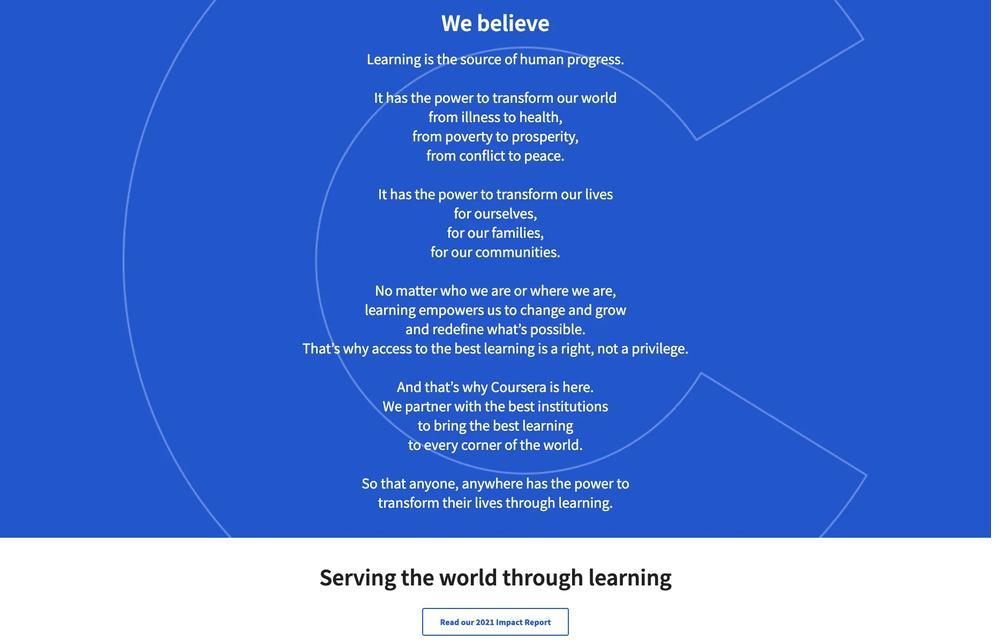 Task type: locate. For each thing, give the bounding box(es) containing it.
best inside the 'no matter who we are or where we are, learning empowers us to change and grow and redefine what's possible. that's why access to the best learning is a right, not a privilege.'
[[454, 339, 481, 358]]

with
[[454, 397, 482, 416]]

from
[[429, 107, 458, 127], [412, 127, 442, 146], [427, 146, 456, 165]]

1 vertical spatial of
[[505, 435, 517, 455]]

learning
[[365, 300, 416, 319], [484, 339, 535, 358], [522, 416, 573, 435], [588, 563, 672, 592]]

of right source
[[505, 49, 517, 69]]

we left partner
[[383, 397, 402, 416]]

1 vertical spatial world
[[439, 563, 498, 592]]

2 vertical spatial is
[[550, 377, 560, 397]]

0 vertical spatial of
[[505, 49, 517, 69]]

0 horizontal spatial we
[[470, 281, 488, 300]]

0 vertical spatial power
[[434, 88, 474, 107]]

of inside and that's why coursera is here. we partner with the best institutions to bring the best learning to every corner of the world.
[[505, 435, 517, 455]]

our up prosperity,
[[557, 88, 578, 107]]

learning
[[367, 49, 421, 69]]

from left illness
[[429, 107, 458, 127]]

transform up families,
[[497, 184, 558, 204]]

transform inside it has the power to transform our world from illness to health, from poverty to prosperity, from conflict to peace.
[[493, 88, 554, 107]]

our inside button
[[461, 617, 474, 628]]

power up poverty
[[434, 88, 474, 107]]

and left grow
[[568, 300, 592, 319]]

0 horizontal spatial we
[[383, 397, 402, 416]]

a right not on the bottom of page
[[621, 339, 629, 358]]

1 vertical spatial power
[[438, 184, 478, 204]]

to right illness
[[503, 107, 516, 127]]

it for it has the power to transform our world from illness to health, from poverty to prosperity, from conflict to peace.
[[374, 88, 383, 107]]

0 vertical spatial it
[[374, 88, 383, 107]]

it inside it has the power to transform our lives for ourselves, for our families, for our communities.
[[378, 184, 387, 204]]

1 horizontal spatial why
[[462, 377, 488, 397]]

communities.
[[475, 242, 561, 262]]

2 vertical spatial power
[[574, 474, 614, 493]]

the inside so that anyone, anywhere has the power to transform their lives through learning.
[[551, 474, 571, 493]]

1 vertical spatial is
[[538, 339, 548, 358]]

has inside it has the power to transform our lives for ourselves, for our families, for our communities.
[[390, 184, 412, 204]]

their
[[443, 493, 472, 512]]

has inside it has the power to transform our world from illness to health, from poverty to prosperity, from conflict to peace.
[[386, 88, 408, 107]]

2 horizontal spatial is
[[550, 377, 560, 397]]

transform
[[493, 88, 554, 107], [497, 184, 558, 204], [378, 493, 440, 512]]

the inside it has the power to transform our world from illness to health, from poverty to prosperity, from conflict to peace.
[[411, 88, 431, 107]]

our down peace.
[[561, 184, 582, 204]]

0 vertical spatial through
[[506, 493, 556, 512]]

to
[[477, 88, 490, 107], [503, 107, 516, 127], [496, 127, 509, 146], [508, 146, 521, 165], [481, 184, 494, 204], [504, 300, 517, 319], [415, 339, 428, 358], [418, 416, 431, 435], [408, 435, 421, 455], [617, 474, 630, 493]]

1 horizontal spatial lives
[[585, 184, 613, 204]]

health,
[[519, 107, 563, 127]]

to inside so that anyone, anywhere has the power to transform their lives through learning.
[[617, 474, 630, 493]]

conflict
[[459, 146, 505, 165]]

why
[[343, 339, 369, 358], [462, 377, 488, 397]]

here.
[[563, 377, 594, 397]]

change
[[520, 300, 566, 319]]

power inside it has the power to transform our world from illness to health, from poverty to prosperity, from conflict to peace.
[[434, 88, 474, 107]]

0 horizontal spatial world
[[439, 563, 498, 592]]

0 vertical spatial why
[[343, 339, 369, 358]]

power inside it has the power to transform our lives for ourselves, for our families, for our communities.
[[438, 184, 478, 204]]

learning.
[[559, 493, 613, 512]]

we
[[442, 8, 472, 38], [383, 397, 402, 416]]

the
[[437, 49, 457, 69], [411, 88, 431, 107], [415, 184, 435, 204], [431, 339, 451, 358], [485, 397, 505, 416], [469, 416, 490, 435], [520, 435, 540, 455], [551, 474, 571, 493], [401, 563, 434, 592]]

why inside and that's why coursera is here. we partner with the best institutions to bring the best learning to every corner of the world.
[[462, 377, 488, 397]]

best
[[454, 339, 481, 358], [508, 397, 535, 416], [493, 416, 519, 435]]

human
[[520, 49, 564, 69]]

is left here.
[[550, 377, 560, 397]]

best down empowers
[[454, 339, 481, 358]]

and
[[568, 300, 592, 319], [406, 319, 429, 339]]

it inside it has the power to transform our world from illness to health, from poverty to prosperity, from conflict to peace.
[[374, 88, 383, 107]]

to right us
[[504, 300, 517, 319]]

to right learning.
[[617, 474, 630, 493]]

our inside it has the power to transform our world from illness to health, from poverty to prosperity, from conflict to peace.
[[557, 88, 578, 107]]

we left "are,"
[[572, 281, 590, 300]]

1 horizontal spatial a
[[621, 339, 629, 358]]

empowers
[[419, 300, 484, 319]]

2 we from the left
[[572, 281, 590, 300]]

0 vertical spatial world
[[581, 88, 617, 107]]

has for it has the power to transform our lives for ourselves, for our families, for our communities.
[[390, 184, 412, 204]]

0 vertical spatial transform
[[493, 88, 554, 107]]

through inside so that anyone, anywhere has the power to transform their lives through learning.
[[506, 493, 556, 512]]

a left right,
[[551, 339, 558, 358]]

of
[[505, 49, 517, 69], [505, 435, 517, 455]]

1 of from the top
[[505, 49, 517, 69]]

power down conflict
[[438, 184, 478, 204]]

1 horizontal spatial world
[[581, 88, 617, 107]]

to down conflict
[[481, 184, 494, 204]]

0 vertical spatial we
[[442, 8, 472, 38]]

coursera
[[491, 377, 547, 397]]

1 vertical spatial we
[[383, 397, 402, 416]]

1 horizontal spatial is
[[538, 339, 548, 358]]

our
[[557, 88, 578, 107], [561, 184, 582, 204], [468, 223, 489, 242], [451, 242, 472, 262], [461, 617, 474, 628]]

from left poverty
[[412, 127, 442, 146]]

matter
[[396, 281, 437, 300]]

anywhere
[[462, 474, 523, 493]]

believe
[[477, 8, 550, 38]]

1 vertical spatial it
[[378, 184, 387, 204]]

right,
[[561, 339, 594, 358]]

read our 2021 impact report
[[440, 617, 551, 628]]

that
[[381, 474, 406, 493]]

power down world.
[[574, 474, 614, 493]]

it has the power to transform our world from illness to health, from poverty to prosperity, from conflict to peace.
[[374, 88, 617, 165]]

read
[[440, 617, 459, 628]]

and down matter
[[406, 319, 429, 339]]

we up source
[[442, 8, 472, 38]]

we
[[470, 281, 488, 300], [572, 281, 590, 300]]

to right access
[[415, 339, 428, 358]]

for
[[454, 204, 471, 223], [447, 223, 465, 242], [431, 242, 448, 262]]

power
[[434, 88, 474, 107], [438, 184, 478, 204], [574, 474, 614, 493]]

not
[[597, 339, 618, 358]]

is right learning
[[424, 49, 434, 69]]

access
[[372, 339, 412, 358]]

it
[[374, 88, 383, 107], [378, 184, 387, 204]]

we left the are
[[470, 281, 488, 300]]

we inside and that's why coursera is here. we partner with the best institutions to bring the best learning to every corner of the world.
[[383, 397, 402, 416]]

progress.
[[567, 49, 625, 69]]

the inside the 'no matter who we are or where we are, learning empowers us to change and grow and redefine what's possible. that's why access to the best learning is a right, not a privilege.'
[[431, 339, 451, 358]]

power inside so that anyone, anywhere has the power to transform their lives through learning.
[[574, 474, 614, 493]]

1 horizontal spatial we
[[572, 281, 590, 300]]

2 of from the top
[[505, 435, 517, 455]]

0 vertical spatial lives
[[585, 184, 613, 204]]

our left 2021
[[461, 617, 474, 628]]

1 vertical spatial why
[[462, 377, 488, 397]]

1 vertical spatial has
[[390, 184, 412, 204]]

anyone,
[[409, 474, 459, 493]]

0 vertical spatial is
[[424, 49, 434, 69]]

2 vertical spatial has
[[526, 474, 548, 493]]

0 horizontal spatial lives
[[475, 493, 503, 512]]

of right corner
[[505, 435, 517, 455]]

redefine
[[432, 319, 484, 339]]

and
[[397, 377, 422, 397]]

0 horizontal spatial a
[[551, 339, 558, 358]]

is left right,
[[538, 339, 548, 358]]

lives
[[585, 184, 613, 204], [475, 493, 503, 512]]

a
[[551, 339, 558, 358], [621, 339, 629, 358]]

0 horizontal spatial why
[[343, 339, 369, 358]]

transform inside it has the power to transform our lives for ourselves, for our families, for our communities.
[[497, 184, 558, 204]]

1 vertical spatial lives
[[475, 493, 503, 512]]

transform inside so that anyone, anywhere has the power to transform their lives through learning.
[[378, 493, 440, 512]]

1 horizontal spatial we
[[442, 8, 472, 38]]

0 vertical spatial has
[[386, 88, 408, 107]]

learning inside and that's why coursera is here. we partner with the best institutions to bring the best learning to every corner of the world.
[[522, 416, 573, 435]]

bring
[[434, 416, 466, 435]]

transform right so
[[378, 493, 440, 512]]

is
[[424, 49, 434, 69], [538, 339, 548, 358], [550, 377, 560, 397]]

through
[[506, 493, 556, 512], [502, 563, 584, 592]]

source
[[460, 49, 502, 69]]

we believe
[[442, 8, 550, 38]]

world
[[581, 88, 617, 107], [439, 563, 498, 592]]

2 vertical spatial transform
[[378, 493, 440, 512]]

1 vertical spatial transform
[[497, 184, 558, 204]]

best down 'coursera'
[[493, 416, 519, 435]]

transform down human
[[493, 88, 554, 107]]

0 horizontal spatial is
[[424, 49, 434, 69]]

has
[[386, 88, 408, 107], [390, 184, 412, 204], [526, 474, 548, 493]]

world down progress.
[[581, 88, 617, 107]]

world up 2021
[[439, 563, 498, 592]]



Task type: describe. For each thing, give the bounding box(es) containing it.
1 horizontal spatial and
[[568, 300, 592, 319]]

it for it has the power to transform our lives for ourselves, for our families, for our communities.
[[378, 184, 387, 204]]

us
[[487, 300, 501, 319]]

the inside it has the power to transform our lives for ourselves, for our families, for our communities.
[[415, 184, 435, 204]]

prosperity,
[[512, 127, 579, 146]]

to left peace.
[[508, 146, 521, 165]]

learning is the source of human progress.
[[367, 49, 625, 69]]

every
[[424, 435, 458, 455]]

is inside and that's why coursera is here. we partner with the best institutions to bring the best learning to every corner of the world.
[[550, 377, 560, 397]]

to inside it has the power to transform our lives for ourselves, for our families, for our communities.
[[481, 184, 494, 204]]

1 vertical spatial through
[[502, 563, 584, 592]]

transform for illness
[[493, 88, 554, 107]]

why inside the 'no matter who we are or where we are, learning empowers us to change and grow and redefine what's possible. that's why access to the best learning is a right, not a privilege.'
[[343, 339, 369, 358]]

1 a from the left
[[551, 339, 558, 358]]

2 a from the left
[[621, 339, 629, 358]]

transform for ourselves,
[[497, 184, 558, 204]]

to down source
[[477, 88, 490, 107]]

read our 2021 impact report button
[[422, 608, 569, 636]]

possible.
[[530, 319, 586, 339]]

no
[[375, 281, 393, 300]]

are
[[491, 281, 511, 300]]

it has the power to transform our lives for ourselves, for our families, for our communities.
[[378, 184, 613, 262]]

2021
[[476, 617, 494, 628]]

1 we from the left
[[470, 281, 488, 300]]

from left conflict
[[427, 146, 456, 165]]

who
[[440, 281, 467, 300]]

institutions
[[538, 397, 608, 416]]

lives inside so that anyone, anywhere has the power to transform their lives through learning.
[[475, 493, 503, 512]]

serving the world through learning
[[319, 563, 672, 592]]

lives inside it has the power to transform our lives for ourselves, for our families, for our communities.
[[585, 184, 613, 204]]

that's
[[303, 339, 340, 358]]

0 horizontal spatial and
[[406, 319, 429, 339]]

no matter who we are or where we are, learning empowers us to change and grow and redefine what's possible. that's why access to the best learning is a right, not a privilege.
[[303, 281, 689, 358]]

is inside the 'no matter who we are or where we are, learning empowers us to change and grow and redefine what's possible. that's why access to the best learning is a right, not a privilege.'
[[538, 339, 548, 358]]

to left every
[[408, 435, 421, 455]]

to right poverty
[[496, 127, 509, 146]]

read our 2021 impact report link
[[422, 608, 569, 636]]

ourselves,
[[474, 204, 537, 223]]

so
[[362, 474, 378, 493]]

our left families,
[[468, 223, 489, 242]]

best left institutions on the bottom right
[[508, 397, 535, 416]]

or
[[514, 281, 527, 300]]

are,
[[593, 281, 616, 300]]

corner
[[461, 435, 502, 455]]

where
[[530, 281, 569, 300]]

partner
[[405, 397, 451, 416]]

poverty
[[445, 127, 493, 146]]

what's
[[487, 319, 527, 339]]

has for it has the power to transform our world from illness to health, from poverty to prosperity, from conflict to peace.
[[386, 88, 408, 107]]

peace.
[[524, 146, 565, 165]]

impact
[[496, 617, 523, 628]]

illness
[[461, 107, 501, 127]]

privilege.
[[632, 339, 689, 358]]

to left the bring
[[418, 416, 431, 435]]

power for from
[[434, 88, 474, 107]]

and that's why coursera is here. we partner with the best institutions to bring the best learning to every corner of the world.
[[383, 377, 608, 455]]

grow
[[595, 300, 627, 319]]

power for for
[[438, 184, 478, 204]]

has inside so that anyone, anywhere has the power to transform their lives through learning.
[[526, 474, 548, 493]]

report
[[525, 617, 551, 628]]

world.
[[543, 435, 583, 455]]

so that anyone, anywhere has the power to transform their lives through learning.
[[362, 474, 630, 512]]

that's
[[425, 377, 459, 397]]

serving
[[319, 563, 396, 592]]

our up who
[[451, 242, 472, 262]]

families,
[[492, 223, 544, 242]]

world inside it has the power to transform our world from illness to health, from poverty to prosperity, from conflict to peace.
[[581, 88, 617, 107]]



Task type: vqa. For each thing, say whether or not it's contained in the screenshot.
"No"
yes



